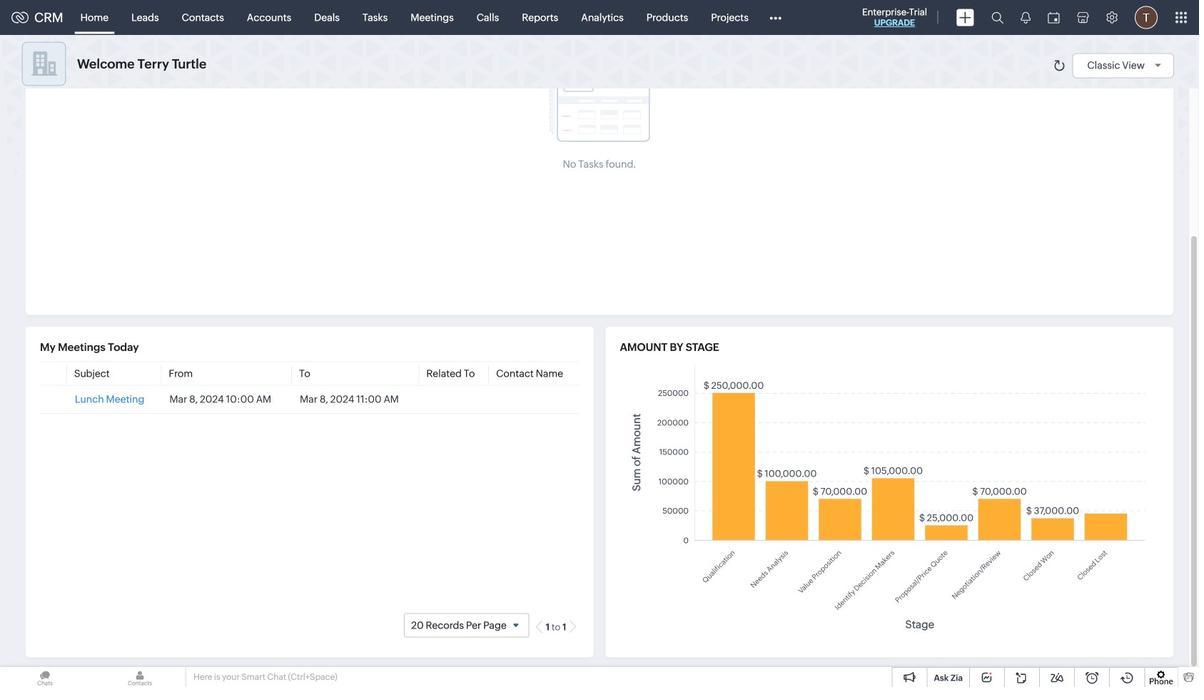Task type: describe. For each thing, give the bounding box(es) containing it.
profile image
[[1135, 6, 1158, 29]]

profile element
[[1126, 0, 1166, 35]]

logo image
[[11, 12, 29, 23]]

search image
[[991, 11, 1004, 24]]

search element
[[983, 0, 1012, 35]]

calendar image
[[1048, 12, 1060, 23]]



Task type: vqa. For each thing, say whether or not it's contained in the screenshot.
the bottom information
no



Task type: locate. For each thing, give the bounding box(es) containing it.
create menu element
[[948, 0, 983, 35]]

signals element
[[1012, 0, 1039, 35]]

chats image
[[0, 667, 90, 687]]

contacts image
[[95, 667, 185, 687]]

Other Modules field
[[760, 6, 791, 29]]

signals image
[[1021, 11, 1031, 24]]

create menu image
[[956, 9, 974, 26]]



